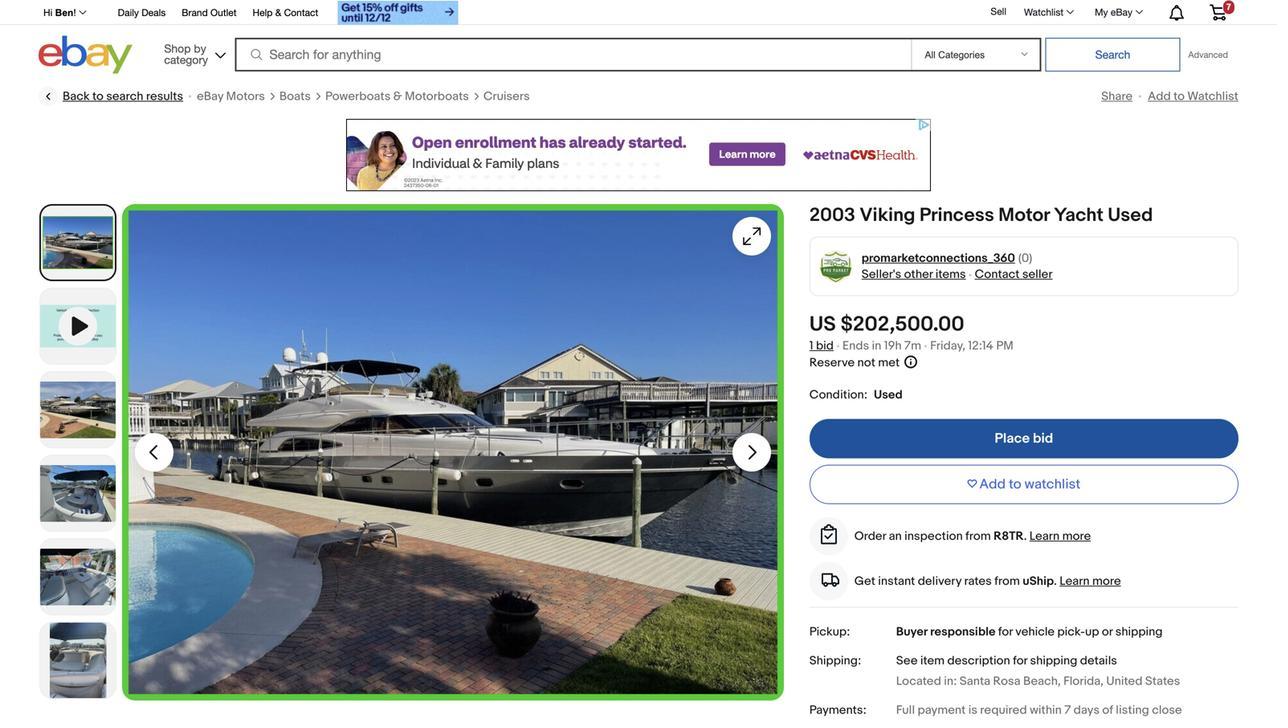 Task type: locate. For each thing, give the bounding box(es) containing it.
an
[[889, 529, 902, 544]]

0 horizontal spatial to
[[92, 89, 104, 104]]

watchlist inside "link"
[[1024, 6, 1064, 18]]

12:14
[[969, 339, 994, 353]]

ebay
[[1111, 6, 1133, 18], [197, 89, 223, 104]]

see
[[897, 654, 918, 668]]

friday, 12:14 pm
[[931, 339, 1014, 353]]

contact down (0)
[[975, 267, 1020, 282]]

1 horizontal spatial watchlist
[[1188, 89, 1239, 104]]

florida,
[[1064, 674, 1104, 689]]

add
[[1148, 89, 1171, 104], [980, 476, 1006, 493]]

cruisers link
[[484, 88, 530, 104]]

0 horizontal spatial ebay
[[197, 89, 223, 104]]

to inside "button"
[[1009, 476, 1022, 493]]

by
[[194, 42, 206, 55]]

from left the r8tr
[[966, 529, 991, 544]]

contact right help
[[284, 7, 318, 18]]

for up rosa at the bottom of page
[[1013, 654, 1028, 668]]

my
[[1095, 6, 1108, 18]]

0 vertical spatial 7
[[1227, 2, 1232, 12]]

0 vertical spatial bid
[[816, 339, 834, 353]]

None submit
[[1046, 38, 1181, 72]]

1 horizontal spatial for
[[1013, 654, 1028, 668]]

1 horizontal spatial more
[[1093, 574, 1121, 589]]

. left learn more link
[[1024, 529, 1027, 544]]

buyer
[[897, 625, 928, 639]]

0 vertical spatial watchlist
[[1024, 6, 1064, 18]]

0 vertical spatial for
[[999, 625, 1013, 639]]

motorboats
[[405, 89, 469, 104]]

order
[[855, 529, 886, 544]]

0 horizontal spatial watchlist
[[1024, 6, 1064, 18]]

add to watchlist button
[[810, 465, 1239, 504]]

!
[[73, 7, 76, 18]]

used down met
[[874, 388, 903, 402]]

to for watchlist
[[1174, 89, 1185, 104]]

. left learn more "button" on the bottom right of page
[[1054, 574, 1057, 589]]

watchlist right sell
[[1024, 6, 1064, 18]]

0 vertical spatial add
[[1148, 89, 1171, 104]]

order an inspection from r8tr . learn more
[[855, 529, 1091, 544]]

learn right the r8tr
[[1030, 529, 1060, 544]]

& inside account navigation
[[275, 7, 281, 18]]

shipping
[[1116, 625, 1163, 639], [1031, 654, 1078, 668]]

0 horizontal spatial .
[[1024, 529, 1027, 544]]

0 vertical spatial .
[[1024, 529, 1027, 544]]

promarketconnections_360
[[862, 251, 1016, 266]]

my ebay link
[[1086, 2, 1151, 22]]

to right "back"
[[92, 89, 104, 104]]

brand
[[182, 7, 208, 18]]

1 vertical spatial from
[[995, 574, 1020, 589]]

shipping right the or
[[1116, 625, 1163, 639]]

contact
[[284, 7, 318, 18], [975, 267, 1020, 282]]

7
[[1227, 2, 1232, 12], [1065, 703, 1071, 718]]

more
[[1063, 529, 1091, 544], [1093, 574, 1121, 589]]

add right share button
[[1148, 89, 1171, 104]]

friday,
[[931, 339, 966, 353]]

1 vertical spatial &
[[393, 89, 402, 104]]

rosa
[[993, 674, 1021, 689]]

or
[[1102, 625, 1113, 639]]

0 vertical spatial learn
[[1030, 529, 1060, 544]]

not
[[858, 356, 876, 370]]

from
[[966, 529, 991, 544], [995, 574, 1020, 589]]

watchlist link
[[1016, 2, 1082, 22]]

contact seller
[[975, 267, 1053, 282]]

1 horizontal spatial from
[[995, 574, 1020, 589]]

add for add to watchlist
[[980, 476, 1006, 493]]

bid right place
[[1033, 430, 1054, 447]]

&
[[275, 7, 281, 18], [393, 89, 402, 104]]

2003 viking princess motor yacht used - picture 1 of 12 image
[[122, 204, 784, 701]]

vehicle
[[1016, 625, 1055, 639]]

Search for anything text field
[[237, 39, 908, 70]]

0 horizontal spatial from
[[966, 529, 991, 544]]

& right help
[[275, 7, 281, 18]]

us
[[810, 312, 836, 337]]

place bid button
[[810, 419, 1239, 458]]

back
[[63, 89, 90, 104]]

1 vertical spatial contact
[[975, 267, 1020, 282]]

learn more link
[[1030, 529, 1091, 544]]

0 horizontal spatial contact
[[284, 7, 318, 18]]

sell
[[991, 6, 1007, 17]]

2 horizontal spatial to
[[1174, 89, 1185, 104]]

1 vertical spatial shipping
[[1031, 654, 1078, 668]]

& left motorboats
[[393, 89, 402, 104]]

place bid
[[995, 430, 1054, 447]]

add inside "button"
[[980, 476, 1006, 493]]

daily
[[118, 7, 139, 18]]

contact inside account navigation
[[284, 7, 318, 18]]

advanced
[[1189, 49, 1229, 60]]

to down advanced link
[[1174, 89, 1185, 104]]

0 horizontal spatial shipping
[[1031, 654, 1078, 668]]

santa
[[960, 674, 991, 689]]

used right yacht
[[1108, 204, 1153, 227]]

1 vertical spatial more
[[1093, 574, 1121, 589]]

my ebay
[[1095, 6, 1133, 18]]

0 horizontal spatial &
[[275, 7, 281, 18]]

0 vertical spatial &
[[275, 7, 281, 18]]

reserve
[[810, 356, 855, 370]]

1 horizontal spatial &
[[393, 89, 402, 104]]

0 vertical spatial shipping
[[1116, 625, 1163, 639]]

1 vertical spatial used
[[874, 388, 903, 402]]

for inside see item description for shipping details located in: santa rosa beach, florida, united states
[[1013, 654, 1028, 668]]

shipping up beach,
[[1031, 654, 1078, 668]]

more up the or
[[1093, 574, 1121, 589]]

learn right uship
[[1060, 574, 1090, 589]]

brand outlet link
[[182, 4, 237, 22]]

1
[[810, 339, 814, 353]]

add down place
[[980, 476, 1006, 493]]

in
[[872, 339, 882, 353]]

1 horizontal spatial 7
[[1227, 2, 1232, 12]]

0 horizontal spatial for
[[999, 625, 1013, 639]]

learn
[[1030, 529, 1060, 544], [1060, 574, 1090, 589]]

1 horizontal spatial ebay
[[1111, 6, 1133, 18]]

used
[[1108, 204, 1153, 227], [874, 388, 903, 402]]

1 vertical spatial 7
[[1065, 703, 1071, 718]]

19h
[[884, 339, 902, 353]]

see item description for shipping details located in: santa rosa beach, florida, united states
[[897, 654, 1181, 689]]

1 vertical spatial add
[[980, 476, 1006, 493]]

r8tr
[[994, 529, 1024, 544]]

0 vertical spatial used
[[1108, 204, 1153, 227]]

more up learn more "button" on the bottom right of page
[[1063, 529, 1091, 544]]

item
[[921, 654, 945, 668]]

& for help
[[275, 7, 281, 18]]

payments:
[[810, 703, 867, 718]]

1 horizontal spatial used
[[1108, 204, 1153, 227]]

sell link
[[984, 6, 1014, 17]]

get an extra 15% off image
[[338, 1, 458, 25]]

full payment is required within 7 days of listing close
[[897, 703, 1182, 718]]

1 horizontal spatial shipping
[[1116, 625, 1163, 639]]

up
[[1086, 625, 1100, 639]]

0 vertical spatial contact
[[284, 7, 318, 18]]

0 vertical spatial ebay
[[1111, 6, 1133, 18]]

ebay right "my"
[[1111, 6, 1133, 18]]

0 horizontal spatial add
[[980, 476, 1006, 493]]

to
[[92, 89, 104, 104], [1174, 89, 1185, 104], [1009, 476, 1022, 493]]

1 horizontal spatial bid
[[1033, 430, 1054, 447]]

advertisement region
[[346, 119, 931, 191]]

to left watchlist
[[1009, 476, 1022, 493]]

ebay inside account navigation
[[1111, 6, 1133, 18]]

princess
[[920, 204, 995, 227]]

other
[[904, 267, 933, 282]]

us $202,500.00
[[810, 312, 965, 337]]

for left the vehicle
[[999, 625, 1013, 639]]

1 horizontal spatial .
[[1054, 574, 1057, 589]]

0 horizontal spatial bid
[[816, 339, 834, 353]]

0 horizontal spatial more
[[1063, 529, 1091, 544]]

help & contact
[[253, 7, 318, 18]]

7 up advanced
[[1227, 2, 1232, 12]]

bid inside "place bid" button
[[1033, 430, 1054, 447]]

watchlist down advanced
[[1188, 89, 1239, 104]]

share button
[[1102, 89, 1133, 104]]

0 horizontal spatial used
[[874, 388, 903, 402]]

from right rates
[[995, 574, 1020, 589]]

1 horizontal spatial to
[[1009, 476, 1022, 493]]

condition: used
[[810, 388, 903, 402]]

7 left days
[[1065, 703, 1071, 718]]

1 vertical spatial bid
[[1033, 430, 1054, 447]]

0 vertical spatial from
[[966, 529, 991, 544]]

shop by category banner
[[35, 0, 1239, 78]]

inspection
[[905, 529, 963, 544]]

ebay left motors
[[197, 89, 223, 104]]

picture 1 of 12 image
[[41, 206, 115, 280]]

bid right 1
[[816, 339, 834, 353]]

1 horizontal spatial add
[[1148, 89, 1171, 104]]

hi ben !
[[43, 7, 76, 18]]

1 vertical spatial for
[[1013, 654, 1028, 668]]

watchlist
[[1024, 6, 1064, 18], [1188, 89, 1239, 104]]

picture 3 of 12 image
[[40, 456, 116, 531]]

help
[[253, 7, 273, 18]]



Task type: vqa. For each thing, say whether or not it's contained in the screenshot.
UNBRANDED (40)
no



Task type: describe. For each thing, give the bounding box(es) containing it.
0 horizontal spatial 7
[[1065, 703, 1071, 718]]

promarketconnections_360 link
[[862, 250, 1016, 266]]

7 inside 7 link
[[1227, 2, 1232, 12]]

1 vertical spatial watchlist
[[1188, 89, 1239, 104]]

7 link
[[1200, 0, 1237, 23]]

used inside condition: used
[[874, 388, 903, 402]]

$202,500.00
[[841, 312, 965, 337]]

daily deals
[[118, 7, 166, 18]]

powerboats & motorboats link
[[325, 88, 469, 104]]

promarketconnections_360 (0)
[[862, 251, 1033, 266]]

share
[[1102, 89, 1133, 104]]

ends
[[843, 339, 870, 353]]

reserve not met
[[810, 356, 900, 370]]

0 vertical spatial more
[[1063, 529, 1091, 544]]

learn more button
[[1060, 574, 1121, 589]]

2003
[[810, 204, 856, 227]]

to for watchlist
[[1009, 476, 1022, 493]]

items
[[936, 267, 966, 282]]

motors
[[226, 89, 265, 104]]

pm
[[997, 339, 1014, 353]]

promarketconnections_360 image
[[820, 250, 853, 283]]

1 vertical spatial learn
[[1060, 574, 1090, 589]]

picture 5 of 12 image
[[40, 623, 116, 698]]

days
[[1074, 703, 1100, 718]]

search
[[106, 89, 143, 104]]

(0)
[[1019, 251, 1033, 266]]

1 horizontal spatial contact
[[975, 267, 1020, 282]]

picture 4 of 12 image
[[40, 539, 116, 615]]

instant
[[878, 574, 916, 589]]

ends in 19h 7m
[[843, 339, 922, 353]]

buyer responsible for vehicle pick-up or shipping
[[897, 625, 1163, 639]]

powerboats & motorboats
[[325, 89, 469, 104]]

seller's
[[862, 267, 902, 282]]

1 vertical spatial .
[[1054, 574, 1057, 589]]

outlet
[[211, 7, 237, 18]]

daily deals link
[[118, 4, 166, 22]]

shipping:
[[810, 654, 862, 668]]

united
[[1107, 674, 1143, 689]]

shop
[[164, 42, 191, 55]]

located
[[897, 674, 942, 689]]

cruisers
[[484, 89, 530, 104]]

back to search results
[[63, 89, 183, 104]]

is
[[969, 703, 978, 718]]

1 vertical spatial ebay
[[197, 89, 223, 104]]

seller's other items link
[[862, 267, 966, 282]]

pickup:
[[810, 625, 850, 639]]

powerboats
[[325, 89, 391, 104]]

results
[[146, 89, 183, 104]]

to for search
[[92, 89, 104, 104]]

boats
[[279, 89, 311, 104]]

ebay motors link
[[197, 88, 265, 104]]

seller
[[1023, 267, 1053, 282]]

picture 2 of 12 image
[[40, 372, 116, 448]]

in:
[[944, 674, 957, 689]]

ebay motors
[[197, 89, 265, 104]]

rates
[[965, 574, 992, 589]]

payment
[[918, 703, 966, 718]]

2003 viking princess motor yacht used
[[810, 204, 1153, 227]]

listing
[[1116, 703, 1150, 718]]

none submit inside shop by category banner
[[1046, 38, 1181, 72]]

advanced link
[[1181, 39, 1237, 71]]

category
[[164, 53, 208, 66]]

shop by category button
[[157, 36, 229, 70]]

pick-
[[1058, 625, 1086, 639]]

1 bid link
[[810, 339, 834, 353]]

shop by category
[[164, 42, 208, 66]]

1 bid
[[810, 339, 834, 353]]

get instant delivery rates from uship . learn more
[[855, 574, 1121, 589]]

help & contact link
[[253, 4, 318, 22]]

& for powerboats
[[393, 89, 402, 104]]

account navigation
[[35, 0, 1239, 27]]

uship
[[1023, 574, 1054, 589]]

contact seller link
[[975, 267, 1053, 282]]

deals
[[142, 7, 166, 18]]

delivery
[[918, 574, 962, 589]]

ben
[[55, 7, 73, 18]]

add to watchlist link
[[1148, 89, 1239, 104]]

full
[[897, 703, 915, 718]]

motor
[[999, 204, 1050, 227]]

required
[[980, 703, 1027, 718]]

place
[[995, 430, 1030, 447]]

video 1 of 1 image
[[40, 288, 116, 364]]

back to search results link
[[39, 87, 183, 106]]

bid for 1 bid
[[816, 339, 834, 353]]

shipping inside see item description for shipping details located in: santa rosa beach, florida, united states
[[1031, 654, 1078, 668]]

add for add to watchlist
[[1148, 89, 1171, 104]]

beach,
[[1024, 674, 1061, 689]]

watchlist
[[1025, 476, 1081, 493]]

bid for place bid
[[1033, 430, 1054, 447]]



